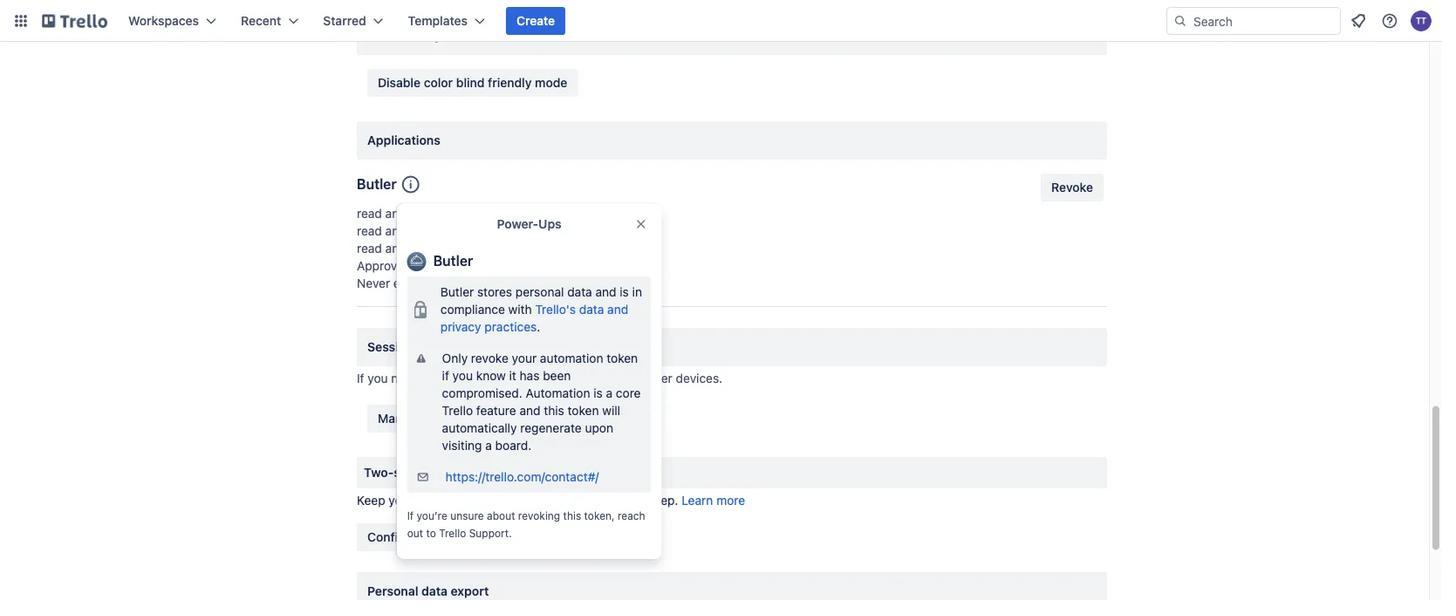 Task type: locate. For each thing, give the bounding box(es) containing it.
automatically
[[442, 421, 517, 435]]

if you need to, you can log out of one or all of your other devices.
[[357, 371, 722, 386]]

manage
[[378, 411, 424, 426]]

automation
[[540, 351, 603, 366]]

is up will
[[593, 386, 603, 400]]

mode
[[535, 75, 567, 90]]

0 vertical spatial is
[[620, 285, 629, 299]]

2 write from the top
[[410, 224, 437, 238]]

on
[[483, 206, 497, 221], [483, 224, 497, 238], [483, 241, 497, 256]]

. for practices
[[537, 320, 540, 334]]

this
[[544, 403, 564, 418], [563, 509, 581, 522]]

1 vertical spatial with
[[538, 493, 562, 508]]

1 vertical spatial token
[[568, 403, 599, 418]]

practices
[[484, 320, 537, 334]]

1 vertical spatial is
[[593, 386, 603, 400]]

0 vertical spatial workspaces
[[128, 14, 199, 28]]

with up the revoking
[[538, 493, 562, 508]]

second
[[575, 493, 616, 508]]

data up trello's at the bottom of the page
[[567, 285, 592, 299]]

0 horizontal spatial workspaces
[[128, 14, 199, 28]]

step down unsure at left bottom
[[454, 530, 480, 544]]

0 vertical spatial account
[[529, 206, 574, 221]]

1 vertical spatial data
[[579, 302, 604, 317]]

you right if
[[452, 369, 473, 383]]

0 vertical spatial if
[[357, 371, 364, 386]]

a up will
[[606, 386, 613, 400]]

0 vertical spatial read
[[357, 206, 382, 221]]

if left need
[[357, 371, 364, 386]]

can
[[464, 371, 484, 386]]

workspaces inside read and write access on your account read and write access on all your boards read and write access on all your workspaces approved: nov 1 at 4:57 pm never expires
[[545, 241, 614, 256]]

to,
[[423, 371, 437, 386]]

1 vertical spatial a
[[485, 438, 492, 453]]

0 vertical spatial on
[[483, 206, 497, 221]]

1
[[444, 259, 449, 273]]

2 vertical spatial access
[[441, 241, 480, 256]]

board.
[[495, 438, 531, 453]]

token up core at the left bottom
[[607, 351, 638, 366]]

open information menu image
[[1381, 12, 1398, 30]]

create button
[[506, 7, 565, 35]]

read and write access on your account read and write access on all your boards read and write access on all your workspaces approved: nov 1 at 4:57 pm never expires
[[357, 206, 614, 290]]

privacy
[[440, 320, 481, 334]]

0 vertical spatial step
[[394, 465, 420, 480]]

1 horizontal spatial workspaces
[[545, 241, 614, 256]]

extra
[[465, 493, 494, 508]]

data left "export" at left bottom
[[421, 584, 448, 598]]

with inside butler stores personal data and is in compliance with
[[508, 302, 532, 317]]

at
[[452, 259, 463, 273]]

2 on from the top
[[483, 224, 497, 238]]

2 vertical spatial on
[[483, 241, 497, 256]]

and inside trello's data and privacy practices
[[607, 302, 628, 317]]

1 vertical spatial write
[[410, 224, 437, 238]]

0 vertical spatial access
[[441, 206, 480, 221]]

applications
[[367, 133, 440, 147]]

and inside only revoke your automation token if you know it has been compromised. automation is a core trello feature and this token will automatically regenerate upon visiting a board.
[[519, 403, 540, 418]]

0 vertical spatial trello
[[442, 403, 473, 418]]

need
[[391, 371, 419, 386]]

2 read from the top
[[357, 224, 382, 238]]

pm
[[496, 259, 514, 273]]

sm image
[[414, 468, 432, 486]]

data inside trello's data and privacy practices
[[579, 302, 604, 317]]

know
[[476, 369, 506, 383]]

and inside butler stores personal data and is in compliance with
[[595, 285, 616, 299]]

configure
[[367, 530, 424, 544]]

1 vertical spatial workspaces
[[545, 241, 614, 256]]

back to home image
[[42, 7, 107, 35]]

0 vertical spatial .
[[537, 320, 540, 334]]

will
[[602, 403, 620, 418]]

0 vertical spatial out
[[508, 371, 527, 386]]

1 vertical spatial on
[[483, 224, 497, 238]]

1 vertical spatial verification
[[483, 530, 547, 544]]

you
[[452, 369, 473, 383], [368, 371, 388, 386], [441, 371, 461, 386]]

1 vertical spatial all
[[501, 241, 513, 256]]

reach
[[618, 509, 645, 522]]

verification down if you're unsure about revoking this token,
[[483, 530, 547, 544]]

2 of from the left
[[600, 371, 611, 386]]

it
[[509, 369, 516, 383]]

visiting
[[442, 438, 482, 453]]

of
[[530, 371, 541, 386], [600, 371, 611, 386]]

1 vertical spatial account
[[417, 493, 462, 508]]

0 vertical spatial token
[[607, 351, 638, 366]]

personal data export
[[367, 584, 489, 598]]

verification down visiting
[[423, 465, 489, 480]]

if
[[357, 371, 364, 386], [407, 509, 414, 522]]

power-
[[497, 217, 538, 231]]

0 horizontal spatial a
[[485, 438, 492, 453]]

account up you're
[[417, 493, 462, 508]]

token up the upon
[[568, 403, 599, 418]]

0 horizontal spatial token
[[568, 403, 599, 418]]

data right trello's at the bottom of the page
[[579, 302, 604, 317]]

1 horizontal spatial if
[[407, 509, 414, 522]]

data
[[567, 285, 592, 299], [579, 302, 604, 317], [421, 584, 448, 598]]

or
[[569, 371, 581, 386]]

is left "in"
[[620, 285, 629, 299]]

None button
[[1041, 174, 1104, 202]]

1 vertical spatial this
[[563, 509, 581, 522]]

butler
[[357, 176, 397, 192], [433, 253, 473, 269], [440, 285, 474, 299]]

1 vertical spatial out
[[407, 527, 423, 539]]

core
[[616, 386, 641, 400]]

1 horizontal spatial token
[[607, 351, 638, 366]]

trello up automatically
[[442, 403, 473, 418]]

1 vertical spatial .
[[509, 527, 512, 539]]

1 horizontal spatial .
[[537, 320, 540, 334]]

two-
[[364, 465, 394, 480]]

workspaces
[[128, 14, 199, 28], [545, 241, 614, 256]]

out right log
[[508, 371, 527, 386]]

0 horizontal spatial of
[[530, 371, 541, 386]]

you left need
[[368, 371, 388, 386]]

if left you're
[[407, 509, 414, 522]]

2 vertical spatial a
[[565, 493, 572, 508]]

1 horizontal spatial with
[[538, 493, 562, 508]]

of right "or"
[[600, 371, 611, 386]]

you down only
[[441, 371, 461, 386]]

never
[[357, 276, 390, 290]]

0 horizontal spatial is
[[593, 386, 603, 400]]

1 vertical spatial if
[[407, 509, 414, 522]]

trello inside 'reach out to trello support'
[[439, 527, 466, 539]]

0 vertical spatial data
[[567, 285, 592, 299]]

access
[[441, 206, 480, 221], [441, 224, 480, 238], [441, 241, 480, 256]]

revoke
[[471, 351, 508, 366]]

with up practices
[[508, 302, 532, 317]]

out left the to
[[407, 527, 423, 539]]

terry turtle (terryturtle) image
[[1411, 10, 1432, 31]]

data for and
[[579, 302, 604, 317]]

account up boards
[[529, 206, 574, 221]]

step up you're
[[394, 465, 420, 480]]

0 vertical spatial this
[[544, 403, 564, 418]]

out inside 'reach out to trello support'
[[407, 527, 423, 539]]

account
[[529, 206, 574, 221], [417, 493, 462, 508]]

3 read from the top
[[357, 241, 382, 256]]

2 vertical spatial data
[[421, 584, 448, 598]]

is inside butler stores personal data and is in compliance with
[[620, 285, 629, 299]]

is
[[620, 285, 629, 299], [593, 386, 603, 400]]

2 vertical spatial butler
[[440, 285, 474, 299]]

a down automatically
[[485, 438, 492, 453]]

a left second
[[565, 493, 572, 508]]

0 horizontal spatial out
[[407, 527, 423, 539]]

other
[[643, 371, 672, 386]]

0 vertical spatial write
[[410, 206, 437, 221]]

0 vertical spatial with
[[508, 302, 532, 317]]

0 horizontal spatial if
[[357, 371, 364, 386]]

feature
[[476, 403, 516, 418]]

0 vertical spatial all
[[501, 224, 513, 238]]

1 horizontal spatial account
[[529, 206, 574, 221]]

trello right the to
[[439, 527, 466, 539]]

step.
[[650, 493, 678, 508]]

0 horizontal spatial with
[[508, 302, 532, 317]]

out
[[508, 371, 527, 386], [407, 527, 423, 539]]

4:57
[[467, 259, 492, 273]]

account inside read and write access on your account read and write access on all your boards read and write access on all your workspaces approved: nov 1 at 4:57 pm never expires
[[529, 206, 574, 221]]

0 horizontal spatial .
[[509, 527, 512, 539]]

trello inside only revoke your automation token if you know it has been compromised. automation is a core trello feature and this token will automatically regenerate upon visiting a board.
[[442, 403, 473, 418]]

your
[[501, 206, 525, 221], [516, 224, 541, 238], [516, 241, 541, 256], [512, 351, 537, 366], [614, 371, 639, 386], [427, 411, 452, 426], [389, 493, 413, 508]]

0 horizontal spatial step
[[394, 465, 420, 480]]

a
[[606, 386, 613, 400], [485, 438, 492, 453], [565, 493, 572, 508]]

1 horizontal spatial of
[[600, 371, 611, 386]]

. for support
[[509, 527, 512, 539]]

write
[[410, 206, 437, 221], [410, 224, 437, 238], [410, 241, 437, 256]]

0 vertical spatial butler
[[357, 176, 397, 192]]

2 vertical spatial read
[[357, 241, 382, 256]]

1 vertical spatial trello
[[439, 527, 466, 539]]

Search field
[[1187, 8, 1340, 34]]

1 horizontal spatial out
[[508, 371, 527, 386]]

https://trello.com/contact#/ link
[[445, 470, 599, 484]]

3 access from the top
[[441, 241, 480, 256]]

your up core at the left bottom
[[614, 371, 639, 386]]

2 vertical spatial write
[[410, 241, 437, 256]]

this inside only revoke your automation token if you know it has been compromised. automation is a core trello feature and this token will automatically regenerate upon visiting a board.
[[544, 403, 564, 418]]

3 write from the top
[[410, 241, 437, 256]]

1 horizontal spatial is
[[620, 285, 629, 299]]

if for if you need to, you can log out of one or all of your other devices.
[[357, 371, 364, 386]]

personal
[[515, 285, 564, 299]]

1 horizontal spatial a
[[565, 493, 572, 508]]

this up regenerate
[[544, 403, 564, 418]]

1 vertical spatial access
[[441, 224, 480, 238]]

2 horizontal spatial a
[[606, 386, 613, 400]]

verification
[[423, 465, 489, 480], [483, 530, 547, 544]]

and
[[385, 206, 406, 221], [385, 224, 406, 238], [385, 241, 406, 256], [595, 285, 616, 299], [607, 302, 628, 317], [519, 403, 540, 418]]

templates button
[[398, 7, 496, 35]]

of left one
[[530, 371, 541, 386]]

one
[[545, 371, 566, 386]]

1 horizontal spatial step
[[454, 530, 480, 544]]

disable
[[378, 75, 421, 90]]

2 access from the top
[[441, 224, 480, 238]]

this down 'keep your account extra secure with a second login step. learn more'
[[563, 509, 581, 522]]

sessions
[[367, 340, 420, 354]]

1 vertical spatial read
[[357, 224, 382, 238]]

disable color blind friendly mode link
[[367, 69, 578, 97]]

data inside butler stores personal data and is in compliance with
[[567, 285, 592, 299]]

your up has
[[512, 351, 537, 366]]

two-step verification
[[364, 465, 489, 480]]

data for export
[[421, 584, 448, 598]]

sm image
[[414, 350, 428, 367]]

. down if you're unsure about revoking this token,
[[509, 527, 512, 539]]

upon
[[585, 421, 613, 435]]

. down trello's at the bottom of the page
[[537, 320, 540, 334]]



Task type: vqa. For each thing, say whether or not it's contained in the screenshot.
"cell"
no



Task type: describe. For each thing, give the bounding box(es) containing it.
starred button
[[313, 7, 394, 35]]

trello's data and privacy practices
[[440, 302, 628, 334]]

0 vertical spatial verification
[[423, 465, 489, 480]]

disable color blind friendly mode
[[378, 75, 567, 90]]

more
[[716, 493, 745, 508]]

nov
[[418, 259, 440, 273]]

only revoke your automation token if you know it has been compromised. automation is a core trello feature and this token will automatically regenerate upon visiting a board.
[[442, 351, 641, 453]]

automation
[[526, 386, 590, 400]]

learn
[[681, 493, 713, 508]]

1 vertical spatial butler
[[433, 253, 473, 269]]

your left "recent"
[[427, 411, 452, 426]]

1 of from the left
[[530, 371, 541, 386]]

1 write from the top
[[410, 206, 437, 221]]

search image
[[1173, 14, 1187, 28]]

unsure
[[450, 509, 484, 522]]

configure two-step verification
[[367, 530, 547, 544]]

friendly
[[488, 75, 532, 90]]

if
[[442, 369, 449, 383]]

power-ups
[[497, 217, 562, 231]]

regenerate
[[520, 421, 582, 435]]

login
[[620, 493, 647, 508]]

stores
[[477, 285, 512, 299]]

0 notifications image
[[1348, 10, 1369, 31]]

about
[[487, 509, 515, 522]]

https://trello.com/contact#/
[[445, 470, 599, 484]]

create
[[516, 14, 555, 28]]

2 vertical spatial all
[[584, 371, 596, 386]]

color
[[424, 75, 453, 90]]

in
[[632, 285, 642, 299]]

blind
[[456, 75, 485, 90]]

two-
[[427, 530, 454, 544]]

expires
[[393, 276, 434, 290]]

recent
[[241, 14, 281, 28]]

personal
[[367, 584, 418, 598]]

templates
[[408, 14, 468, 28]]

reach out to trello support link
[[407, 509, 645, 539]]

if for if you're unsure about revoking this token,
[[407, 509, 414, 522]]

your inside only revoke your automation token if you know it has been compromised. automation is a core trello feature and this token will automatically regenerate upon visiting a board.
[[512, 351, 537, 366]]

starred
[[323, 14, 366, 28]]

been
[[543, 369, 571, 383]]

1 access from the top
[[441, 206, 480, 221]]

reach out to trello support
[[407, 509, 645, 539]]

devices
[[496, 411, 540, 426]]

compromised.
[[442, 386, 522, 400]]

your left ups
[[501, 206, 525, 221]]

0 vertical spatial a
[[606, 386, 613, 400]]

keep
[[357, 493, 385, 508]]

has
[[520, 369, 539, 383]]

0 horizontal spatial account
[[417, 493, 462, 508]]

recent
[[456, 411, 493, 426]]

to
[[426, 527, 436, 539]]

configure two-step verification link
[[357, 523, 558, 551]]

keep your account extra secure with a second login step. learn more
[[357, 493, 745, 508]]

devices.
[[676, 371, 722, 386]]

1 read from the top
[[357, 206, 382, 221]]

boards
[[545, 224, 584, 238]]

workspaces button
[[118, 7, 227, 35]]

trello's data and privacy practices link
[[440, 302, 628, 334]]

log
[[488, 371, 505, 386]]

export
[[451, 584, 489, 598]]

if you're unsure about revoking this token,
[[407, 509, 618, 522]]

you're
[[417, 509, 447, 522]]

secure
[[497, 493, 535, 508]]

is inside only revoke your automation token if you know it has been compromised. automation is a core trello feature and this token will automatically regenerate upon visiting a board.
[[593, 386, 603, 400]]

accessibility
[[367, 28, 442, 43]]

revoking
[[518, 509, 560, 522]]

3 on from the top
[[483, 241, 497, 256]]

1 on from the top
[[483, 206, 497, 221]]

token,
[[584, 509, 615, 522]]

1 vertical spatial step
[[454, 530, 480, 544]]

compliance
[[440, 302, 505, 317]]

your left boards
[[516, 224, 541, 238]]

butler stores personal data and is in compliance with
[[440, 285, 642, 317]]

your down "power-ups"
[[516, 241, 541, 256]]

you inside only revoke your automation token if you know it has been compromised. automation is a core trello feature and this token will automatically regenerate upon visiting a board.
[[452, 369, 473, 383]]

manage your recent devices
[[378, 411, 540, 426]]

butler inside butler stores personal data and is in compliance with
[[440, 285, 474, 299]]

only
[[442, 351, 468, 366]]

manage your recent devices link
[[367, 405, 551, 433]]

approved:
[[357, 259, 415, 273]]

learn more link
[[681, 493, 745, 508]]

support
[[469, 527, 509, 539]]

workspaces inside dropdown button
[[128, 14, 199, 28]]

your right keep
[[389, 493, 413, 508]]

primary element
[[0, 0, 1442, 42]]

recent button
[[230, 7, 309, 35]]

trello's
[[535, 302, 576, 317]]



